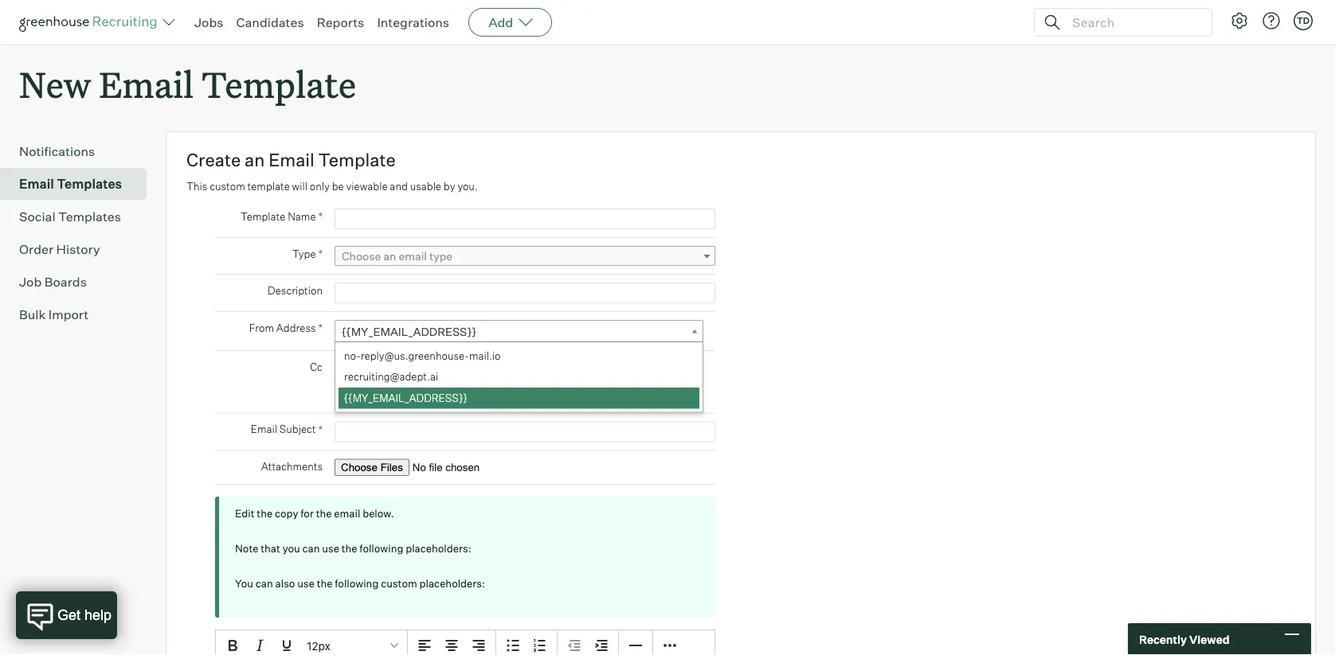 Task type: locate. For each thing, give the bounding box(es) containing it.
{{my_email_address}} inside "link"
[[342, 325, 476, 339]]

order
[[19, 242, 53, 258]]

{{my_email_address}} down the recruiting@adept.ai
[[344, 392, 467, 405]]

candidate's down recruiting@adept.ai option
[[474, 391, 531, 404]]

coordinator
[[533, 391, 589, 404]]

1 candidate's from the left
[[347, 391, 404, 404]]

1 vertical spatial can
[[256, 578, 273, 591]]

attachments
[[261, 461, 323, 474]]

add
[[489, 14, 513, 30]]

*
[[318, 210, 323, 224], [318, 247, 323, 261], [318, 321, 323, 335], [318, 423, 323, 437]]

toolbar
[[216, 631, 408, 656], [408, 631, 496, 656], [496, 631, 558, 656], [558, 631, 619, 656]]

1 * from the top
[[318, 210, 323, 224]]

new email template
[[19, 61, 356, 108]]

group
[[216, 631, 715, 656]]

{{my_email_address}} up reply@us.greenhouse-
[[342, 325, 476, 339]]

templates down email templates link
[[58, 209, 121, 225]]

Template Name text field
[[335, 209, 716, 230]]

be
[[332, 180, 344, 193]]

by
[[444, 180, 455, 193]]

0 vertical spatial can
[[302, 543, 320, 556]]

usable
[[410, 180, 441, 193]]

0 vertical spatial custom
[[210, 180, 245, 193]]

* for template name *
[[318, 210, 323, 224]]

template
[[202, 61, 356, 108], [318, 149, 396, 171], [241, 210, 286, 223]]

custom down note that you can use the following placeholders: on the left bottom of the page
[[381, 578, 417, 591]]

create
[[186, 149, 241, 171]]

use
[[322, 543, 339, 556], [297, 578, 315, 591]]

social templates link
[[19, 207, 140, 226]]

below.
[[363, 508, 394, 521]]

1 vertical spatial an
[[384, 250, 396, 264]]

0 horizontal spatial candidate's
[[347, 391, 404, 404]]

1 vertical spatial {{my_email_address}}
[[344, 392, 467, 405]]

templates down notifications link
[[57, 176, 122, 192]]

jobs link
[[194, 14, 224, 30]]

0 vertical spatial following
[[360, 543, 404, 556]]

boards
[[44, 274, 87, 290]]

add button
[[469, 8, 552, 37]]

candidates
[[236, 14, 304, 30]]

templates
[[57, 176, 122, 192], [58, 209, 121, 225]]

placeholders: for you can also use the following custom placeholders:
[[420, 578, 485, 591]]

placeholders:
[[406, 543, 472, 556], [420, 578, 485, 591]]

* right type
[[318, 247, 323, 261]]

candidate's
[[347, 391, 404, 404], [474, 391, 531, 404]]

td button
[[1294, 11, 1313, 30]]

templates inside email templates link
[[57, 176, 122, 192]]

bulk import link
[[19, 305, 140, 325]]

an up template
[[245, 149, 265, 171]]

custom
[[210, 180, 245, 193], [381, 578, 417, 591]]

0 horizontal spatial can
[[256, 578, 273, 591]]

2 vertical spatial template
[[241, 210, 286, 223]]

greenhouse recruiting image
[[19, 13, 163, 32]]

that
[[261, 543, 280, 556]]

1 vertical spatial templates
[[58, 209, 121, 225]]

template inside the template name *
[[241, 210, 286, 223]]

1 vertical spatial use
[[297, 578, 315, 591]]

list box
[[336, 346, 700, 409]]

reports link
[[317, 14, 364, 30]]

0 vertical spatial email
[[399, 250, 427, 264]]

* right address
[[318, 321, 323, 335]]

edit
[[235, 508, 255, 521]]

can
[[302, 543, 320, 556], [256, 578, 273, 591]]

email
[[99, 61, 194, 108], [269, 149, 315, 171], [19, 176, 54, 192], [251, 423, 277, 436]]

email templates link
[[19, 175, 140, 194]]

use down edit the copy for the email below.
[[322, 543, 339, 556]]

candidate's down the recruiting@adept.ai
[[347, 391, 404, 404]]

1 vertical spatial template
[[318, 149, 396, 171]]

templates inside social templates link
[[58, 209, 121, 225]]

candidate's for candidate's recruiter
[[347, 391, 404, 404]]

* for from address *
[[318, 321, 323, 335]]

2 * from the top
[[318, 247, 323, 261]]

Email Subject text field
[[335, 422, 716, 443]]

an right choose in the top of the page
[[384, 250, 396, 264]]

email left below.
[[334, 508, 360, 521]]

email left type
[[399, 250, 427, 264]]

this
[[186, 180, 207, 193]]

0 horizontal spatial an
[[245, 149, 265, 171]]

notifications
[[19, 144, 95, 160]]

2 candidate's from the left
[[474, 391, 531, 404]]

email
[[399, 250, 427, 264], [334, 508, 360, 521]]

reply@us.greenhouse-
[[361, 350, 469, 362]]

1 horizontal spatial candidate's
[[474, 391, 531, 404]]

1 horizontal spatial can
[[302, 543, 320, 556]]

address
[[276, 322, 316, 334]]

following down note that you can use the following placeholders: on the left bottom of the page
[[335, 578, 379, 591]]

{{my_email_address}}
[[342, 325, 476, 339], [344, 392, 467, 405]]

and
[[390, 180, 408, 193]]

0 vertical spatial an
[[245, 149, 265, 171]]

* for email subject *
[[318, 423, 323, 437]]

only
[[310, 180, 330, 193]]

template down "candidates" link at left top
[[202, 61, 356, 108]]

template up the viewable
[[318, 149, 396, 171]]

1 vertical spatial custom
[[381, 578, 417, 591]]

Candidate's Recruiter checkbox
[[335, 391, 345, 401]]

td button
[[1291, 8, 1317, 33]]

1 horizontal spatial custom
[[381, 578, 417, 591]]

2 toolbar from the left
[[408, 631, 496, 656]]

template down template
[[241, 210, 286, 223]]

1 toolbar from the left
[[216, 631, 408, 656]]

history
[[56, 242, 100, 258]]

this custom template will only be viewable and usable by you.
[[186, 180, 478, 193]]

{{my_email_address}} link
[[335, 321, 704, 344]]

templates for social templates
[[58, 209, 121, 225]]

1 vertical spatial following
[[335, 578, 379, 591]]

bulk import
[[19, 307, 89, 323]]

None file field
[[335, 460, 536, 477]]

0 vertical spatial placeholders:
[[406, 543, 472, 556]]

from address *
[[249, 321, 323, 335]]

0 vertical spatial use
[[322, 543, 339, 556]]

3 * from the top
[[318, 321, 323, 335]]

can right you
[[256, 578, 273, 591]]

choose
[[342, 250, 381, 264]]

configure image
[[1230, 11, 1250, 30]]

following
[[360, 543, 404, 556], [335, 578, 379, 591]]

use right also
[[297, 578, 315, 591]]

the
[[257, 508, 273, 521], [316, 508, 332, 521], [342, 543, 357, 556], [317, 578, 333, 591]]

1 horizontal spatial an
[[384, 250, 396, 264]]

the right also
[[317, 578, 333, 591]]

templates for email templates
[[57, 176, 122, 192]]

4 * from the top
[[318, 423, 323, 437]]

0 vertical spatial templates
[[57, 176, 122, 192]]

email subject *
[[251, 423, 323, 437]]

0 horizontal spatial email
[[334, 508, 360, 521]]

custom down create
[[210, 180, 245, 193]]

0 horizontal spatial custom
[[210, 180, 245, 193]]

Candidate's Coordinator checkbox
[[462, 391, 472, 401]]

* right the name
[[318, 210, 323, 224]]

0 vertical spatial {{my_email_address}}
[[342, 325, 476, 339]]

no-reply@us.greenhouse-mail.io
[[344, 350, 501, 362]]

1 vertical spatial placeholders:
[[420, 578, 485, 591]]

1 vertical spatial email
[[334, 508, 360, 521]]

create an email template
[[186, 149, 396, 171]]

you
[[283, 543, 300, 556]]

None text field
[[336, 361, 699, 381]]

note
[[235, 543, 259, 556]]

an
[[245, 149, 265, 171], [384, 250, 396, 264]]

following down below.
[[360, 543, 404, 556]]

* right subject
[[318, 423, 323, 437]]

order history
[[19, 242, 100, 258]]

3 toolbar from the left
[[496, 631, 558, 656]]

description
[[268, 284, 323, 297]]

can right the you
[[302, 543, 320, 556]]



Task type: vqa. For each thing, say whether or not it's contained in the screenshot.
"talent" within outscout outscout streamlines hiring by putting top talent in front of the most innovative tech companies.
no



Task type: describe. For each thing, give the bounding box(es) containing it.
choose an email type
[[342, 250, 453, 264]]

template
[[248, 180, 290, 193]]

social templates
[[19, 209, 121, 225]]

for
[[301, 508, 314, 521]]

no-
[[344, 350, 361, 362]]

1 horizontal spatial email
[[399, 250, 427, 264]]

recently viewed
[[1140, 633, 1230, 647]]

you can also use the following custom placeholders:
[[235, 578, 485, 591]]

integrations
[[377, 14, 450, 30]]

social
[[19, 209, 55, 225]]

list box containing no-reply@us.greenhouse-mail.io
[[336, 346, 700, 409]]

notifications link
[[19, 142, 140, 161]]

also
[[275, 578, 295, 591]]

no-reply@us.greenhouse-mail.io option
[[339, 346, 700, 367]]

recently
[[1140, 633, 1187, 647]]

viewable
[[346, 180, 388, 193]]

copy
[[275, 508, 298, 521]]

job
[[19, 274, 42, 290]]

0 vertical spatial template
[[202, 61, 356, 108]]

candidate's recruiter
[[347, 391, 450, 404]]

name
[[288, 210, 316, 223]]

new
[[19, 61, 91, 108]]

placeholders: for note that you can use the following placeholders:
[[406, 543, 472, 556]]

you
[[235, 578, 253, 591]]

4 toolbar from the left
[[558, 631, 619, 656]]

recruiting@adept.ai
[[344, 371, 439, 383]]

candidate's coordinator
[[474, 391, 589, 404]]

type
[[430, 250, 453, 264]]

recruiting@adept.ai option
[[339, 367, 700, 388]]

bulk
[[19, 307, 46, 323]]

import
[[48, 307, 89, 323]]

the right the edit
[[257, 508, 273, 521]]

Description text field
[[335, 283, 716, 304]]

choose an email type link
[[335, 246, 716, 266]]

type
[[292, 248, 316, 260]]

viewed
[[1190, 633, 1230, 647]]

{{my_email_address}} option
[[339, 388, 700, 409]]

td
[[1297, 15, 1310, 26]]

cc
[[310, 361, 323, 374]]

edit the copy for the email below.
[[235, 508, 394, 521]]

job boards
[[19, 274, 87, 290]]

the right for
[[316, 508, 332, 521]]

email inside email subject *
[[251, 423, 277, 436]]

reports
[[317, 14, 364, 30]]

jobs
[[194, 14, 224, 30]]

email templates
[[19, 176, 122, 192]]

1 horizontal spatial use
[[322, 543, 339, 556]]

job boards link
[[19, 273, 140, 292]]

Search text field
[[1069, 11, 1198, 34]]

the up you can also use the following custom placeholders:
[[342, 543, 357, 556]]

will
[[292, 180, 308, 193]]

an for choose
[[384, 250, 396, 264]]

subject
[[280, 423, 316, 436]]

type *
[[292, 247, 323, 261]]

template name *
[[241, 210, 323, 224]]

from
[[249, 322, 274, 334]]

an for create
[[245, 149, 265, 171]]

0 horizontal spatial use
[[297, 578, 315, 591]]

{{my_email_address}} inside option
[[344, 392, 467, 405]]

recruiter
[[406, 391, 450, 404]]

mail.io
[[469, 350, 501, 362]]

candidate's for candidate's coordinator
[[474, 391, 531, 404]]

you.
[[458, 180, 478, 193]]

note that you can use the following placeholders:
[[235, 543, 472, 556]]

candidates link
[[236, 14, 304, 30]]

integrations link
[[377, 14, 450, 30]]

order history link
[[19, 240, 140, 259]]



